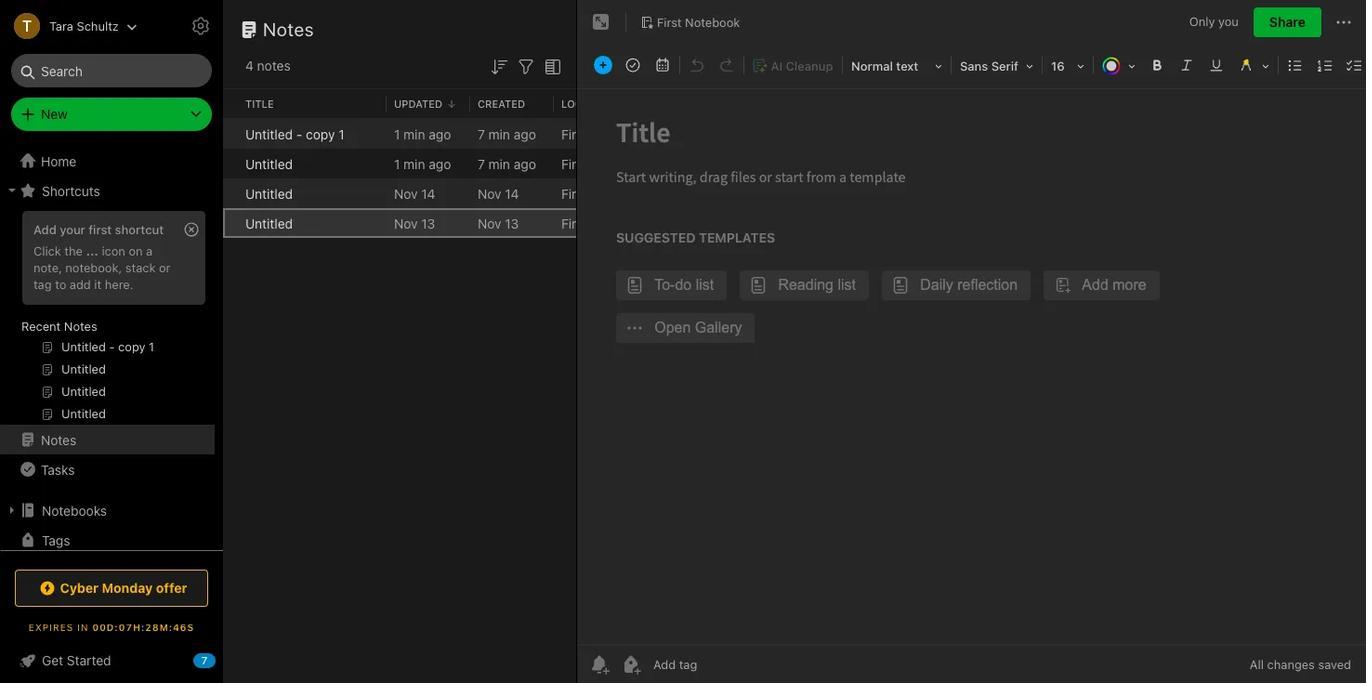 Task type: locate. For each thing, give the bounding box(es) containing it.
2 1 min ago from the top
[[394, 156, 451, 171]]

offer
[[156, 580, 187, 596]]

1 vertical spatial notes
[[64, 319, 97, 334]]

here.
[[105, 277, 133, 292]]

nov 14
[[394, 185, 435, 201], [478, 185, 519, 201]]

cell left untitled - copy 1
[[223, 119, 238, 149]]

1 horizontal spatial 13
[[505, 215, 519, 231]]

notebook inside first notebook button
[[685, 14, 740, 29]]

1 vertical spatial 1 min ago
[[394, 156, 451, 171]]

settings image
[[190, 15, 212, 37]]

View options field
[[537, 54, 564, 78]]

or
[[159, 260, 171, 275]]

notes
[[257, 58, 291, 73]]

expand note image
[[590, 11, 612, 33]]

cell right shortcut
[[223, 208, 238, 238]]

1 vertical spatial cell
[[223, 208, 238, 238]]

0 vertical spatial 7 min ago
[[478, 126, 536, 142]]

0 horizontal spatial nov 14
[[394, 185, 435, 201]]

new
[[41, 106, 68, 122]]

checklist image
[[1342, 52, 1366, 78]]

first
[[657, 14, 682, 29], [561, 126, 588, 142], [561, 156, 588, 171], [561, 185, 588, 201], [561, 215, 588, 231]]

tree
[[0, 146, 223, 625]]

0 horizontal spatial 14
[[421, 185, 435, 201]]

all changes saved
[[1250, 657, 1351, 672]]

expires
[[29, 622, 74, 633]]

to
[[55, 277, 66, 292]]

1 horizontal spatial nov 14
[[478, 185, 519, 201]]

shortcuts button
[[0, 176, 215, 205]]

min
[[403, 126, 425, 142], [488, 126, 510, 142], [403, 156, 425, 171], [488, 156, 510, 171]]

a
[[146, 243, 153, 258]]

the
[[64, 243, 83, 258]]

cyber monday offer button
[[15, 570, 208, 607]]

14
[[421, 185, 435, 201], [505, 185, 519, 201]]

0 horizontal spatial nov 13
[[394, 215, 435, 231]]

click the ...
[[33, 243, 98, 258]]

2 vertical spatial 7
[[201, 654, 207, 666]]

group
[[0, 205, 215, 432]]

notes up notes
[[263, 19, 314, 40]]

add your first shortcut
[[33, 222, 164, 237]]

numbered list image
[[1312, 52, 1338, 78]]

notes link
[[0, 425, 215, 454]]

first inside button
[[657, 14, 682, 29]]

row group containing untitled - copy 1
[[223, 119, 888, 238]]

sans serif
[[960, 59, 1018, 73]]

only you
[[1189, 14, 1239, 29]]

7
[[478, 126, 485, 142], [478, 156, 485, 171], [201, 654, 207, 666]]

1
[[338, 126, 344, 142], [394, 126, 400, 142], [394, 156, 400, 171]]

4 notes
[[245, 58, 291, 73]]

cyber monday offer
[[60, 580, 187, 596]]

schultz
[[77, 18, 119, 33]]

shortcut
[[115, 222, 164, 237]]

1 vertical spatial 7 min ago
[[478, 156, 536, 171]]

1 min ago
[[394, 126, 451, 142], [394, 156, 451, 171]]

Add tag field
[[651, 656, 791, 673]]

first
[[89, 222, 112, 237]]

recent notes
[[21, 319, 97, 334]]

add
[[33, 222, 56, 237]]

home
[[41, 153, 76, 169]]

14 down the created
[[505, 185, 519, 201]]

1 untitled from the top
[[245, 126, 293, 142]]

2 nov 13 from the left
[[478, 215, 519, 231]]

14 down the updated
[[421, 185, 435, 201]]

0 vertical spatial cell
[[223, 119, 238, 149]]

share
[[1269, 14, 1306, 30]]

add tag image
[[620, 653, 642, 676]]

0 horizontal spatial 13
[[421, 215, 435, 231]]

1 nov 14 from the left
[[394, 185, 435, 201]]

expires in 00d:07h:28m:46s
[[29, 622, 194, 633]]

notes
[[263, 19, 314, 40], [64, 319, 97, 334], [41, 432, 76, 447]]

nov 14 down the created
[[478, 185, 519, 201]]

group containing add your first shortcut
[[0, 205, 215, 432]]

row group
[[223, 119, 888, 238]]

1 nov 13 from the left
[[394, 215, 435, 231]]

None search field
[[24, 54, 199, 87]]

started
[[67, 652, 111, 668]]

notes inside group
[[64, 319, 97, 334]]

1 horizontal spatial nov 13
[[478, 215, 519, 231]]

Add filters field
[[515, 54, 537, 78]]

expand notebooks image
[[5, 503, 20, 518]]

Insert field
[[589, 52, 617, 78]]

home link
[[0, 146, 223, 176]]

1 7 min ago from the top
[[478, 126, 536, 142]]

first notebook
[[657, 14, 740, 29], [561, 126, 650, 142], [561, 156, 650, 171], [561, 185, 650, 201], [561, 215, 650, 231]]

13
[[421, 215, 435, 231], [505, 215, 519, 231]]

More actions field
[[1333, 7, 1355, 37]]

Font size field
[[1045, 52, 1091, 79]]

cell
[[223, 119, 238, 149], [223, 208, 238, 238]]

nov 13
[[394, 215, 435, 231], [478, 215, 519, 231]]

bold image
[[1144, 52, 1170, 78]]

1 horizontal spatial 14
[[505, 185, 519, 201]]

in
[[77, 622, 89, 633]]

7 inside help and learning task checklist field
[[201, 654, 207, 666]]

1 14 from the left
[[421, 185, 435, 201]]

cell for untitled - copy 1
[[223, 119, 238, 149]]

2 cell from the top
[[223, 208, 238, 238]]

sans
[[960, 59, 988, 73]]

tasks button
[[0, 454, 215, 484]]

7 min ago
[[478, 126, 536, 142], [478, 156, 536, 171]]

Account field
[[0, 7, 137, 45]]

untitled
[[245, 126, 293, 142], [245, 156, 293, 171], [245, 185, 293, 201], [245, 215, 293, 231]]

tara
[[49, 18, 73, 33]]

notes up tasks
[[41, 432, 76, 447]]

notebook
[[685, 14, 740, 29], [591, 126, 650, 142], [591, 156, 650, 171], [591, 185, 650, 201], [591, 215, 650, 231]]

1 cell from the top
[[223, 119, 238, 149]]

Help and Learning task checklist field
[[0, 646, 223, 676]]

changes
[[1267, 657, 1315, 672]]

Note Editor text field
[[577, 89, 1366, 645]]

0 vertical spatial 1 min ago
[[394, 126, 451, 142]]

nov
[[394, 185, 418, 201], [478, 185, 501, 201], [394, 215, 418, 231], [478, 215, 501, 231]]

calendar event image
[[650, 52, 676, 78]]

created
[[478, 97, 525, 109]]

saved
[[1318, 657, 1351, 672]]

notes right recent
[[64, 319, 97, 334]]

nov 14 down the updated
[[394, 185, 435, 201]]

ago
[[429, 126, 451, 142], [514, 126, 536, 142], [429, 156, 451, 171], [514, 156, 536, 171]]

2 untitled from the top
[[245, 156, 293, 171]]

normal text
[[851, 59, 918, 73]]

0 vertical spatial notes
[[263, 19, 314, 40]]



Task type: describe. For each thing, give the bounding box(es) containing it.
Sort options field
[[488, 54, 510, 78]]

notebooks
[[42, 502, 107, 518]]

your
[[60, 222, 85, 237]]

2 nov 14 from the left
[[478, 185, 519, 201]]

text
[[896, 59, 918, 73]]

1 1 min ago from the top
[[394, 126, 451, 142]]

first notebook inside button
[[657, 14, 740, 29]]

2 14 from the left
[[505, 185, 519, 201]]

click
[[33, 243, 61, 258]]

it
[[94, 277, 101, 292]]

untitled - copy 1
[[245, 126, 344, 142]]

italic image
[[1174, 52, 1200, 78]]

bulleted list image
[[1282, 52, 1308, 78]]

get
[[42, 652, 63, 668]]

Font family field
[[953, 52, 1040, 79]]

notebooks link
[[0, 495, 215, 525]]

4 untitled from the top
[[245, 215, 293, 231]]

1 13 from the left
[[421, 215, 435, 231]]

cyber
[[60, 580, 99, 596]]

tags
[[42, 532, 70, 548]]

...
[[86, 243, 98, 258]]

you
[[1218, 14, 1239, 29]]

click to collapse image
[[216, 649, 230, 671]]

all
[[1250, 657, 1264, 672]]

add
[[70, 277, 91, 292]]

icon on a note, notebook, stack or tag to add it here.
[[33, 243, 171, 292]]

tag
[[33, 277, 52, 292]]

updated
[[394, 97, 442, 109]]

only
[[1189, 14, 1215, 29]]

2 vertical spatial notes
[[41, 432, 76, 447]]

normal
[[851, 59, 893, 73]]

3 untitled from the top
[[245, 185, 293, 201]]

tree containing home
[[0, 146, 223, 625]]

stack
[[125, 260, 156, 275]]

location
[[561, 97, 614, 109]]

underline image
[[1203, 52, 1229, 78]]

Font color field
[[1096, 52, 1142, 79]]

tags button
[[0, 525, 215, 555]]

add a reminder image
[[588, 653, 611, 676]]

16
[[1051, 59, 1065, 73]]

shortcuts
[[42, 183, 100, 198]]

on
[[129, 243, 143, 258]]

00d:07h:28m:46s
[[92, 622, 194, 633]]

tasks
[[41, 461, 75, 477]]

2 13 from the left
[[505, 215, 519, 231]]

-
[[296, 126, 302, 142]]

add filters image
[[515, 56, 537, 78]]

4
[[245, 58, 254, 73]]

notebook,
[[65, 260, 122, 275]]

tara schultz
[[49, 18, 119, 33]]

monday
[[102, 580, 153, 596]]

icon
[[102, 243, 125, 258]]

more actions image
[[1333, 11, 1355, 33]]

note window element
[[577, 0, 1366, 683]]

new button
[[11, 98, 212, 131]]

0 vertical spatial 7
[[478, 126, 485, 142]]

serif
[[991, 59, 1018, 73]]

note,
[[33, 260, 62, 275]]

title
[[245, 97, 274, 109]]

1 vertical spatial 7
[[478, 156, 485, 171]]

Search text field
[[24, 54, 199, 87]]

share button
[[1254, 7, 1321, 37]]

cell for untitled
[[223, 208, 238, 238]]

Highlight field
[[1231, 52, 1276, 79]]

recent
[[21, 319, 61, 334]]

get started
[[42, 652, 111, 668]]

copy
[[306, 126, 335, 142]]

task image
[[620, 52, 646, 78]]

2 7 min ago from the top
[[478, 156, 536, 171]]

Heading level field
[[845, 52, 949, 79]]

first notebook button
[[634, 9, 747, 35]]



Task type: vqa. For each thing, say whether or not it's contained in the screenshot.
16
yes



